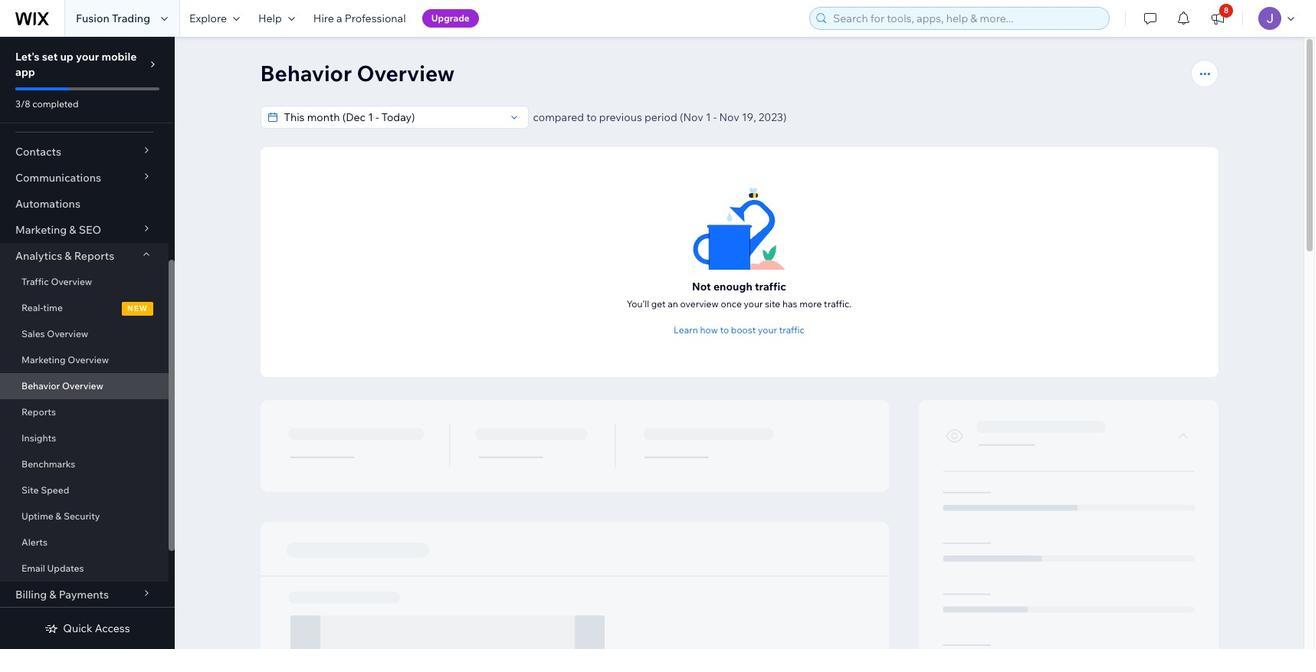 Task type: describe. For each thing, give the bounding box(es) containing it.
1 vertical spatial traffic
[[780, 324, 805, 336]]

Search for tools, apps, help & more... field
[[829, 8, 1105, 29]]

contacts
[[15, 145, 61, 159]]

email updates
[[21, 563, 84, 574]]

has
[[783, 298, 798, 309]]

hire a professional link
[[304, 0, 415, 37]]

app
[[15, 65, 35, 79]]

previous
[[599, 110, 642, 124]]

2023)
[[759, 110, 787, 124]]

marketing & seo button
[[0, 217, 169, 243]]

site speed link
[[0, 478, 169, 504]]

more
[[800, 298, 822, 309]]

traffic overview
[[21, 276, 92, 288]]

uptime & security
[[21, 511, 100, 522]]

fusion trading
[[76, 12, 150, 25]]

sales overview link
[[0, 321, 169, 347]]

communications button
[[0, 165, 169, 191]]

2 vertical spatial your
[[758, 324, 778, 336]]

real-time
[[21, 302, 63, 314]]

behavior inside sidebar element
[[21, 380, 60, 392]]

up
[[60, 50, 73, 64]]

email updates link
[[0, 556, 169, 582]]

hire a professional
[[314, 12, 406, 25]]

how
[[700, 324, 718, 336]]

a
[[337, 12, 343, 25]]

reports inside dropdown button
[[74, 249, 114, 263]]

updates
[[47, 563, 84, 574]]

-
[[714, 110, 717, 124]]

19,
[[742, 110, 757, 124]]

billing & payments button
[[0, 582, 169, 608]]

quick
[[63, 622, 93, 636]]

sidebar element
[[0, 37, 175, 649]]

completed
[[32, 98, 79, 110]]

fusion
[[76, 12, 110, 25]]

email
[[21, 563, 45, 574]]

time
[[43, 302, 63, 314]]

behavior overview link
[[0, 373, 169, 400]]

reports inside 'link'
[[21, 406, 56, 418]]

& for billing
[[49, 588, 56, 602]]

insights
[[21, 432, 56, 444]]

marketing for marketing & seo
[[15, 223, 67, 237]]

marketing for marketing overview
[[21, 354, 66, 366]]

seo
[[79, 223, 101, 237]]

access
[[95, 622, 130, 636]]

real-
[[21, 302, 43, 314]]

your inside let's set up your mobile app
[[76, 50, 99, 64]]

help button
[[249, 0, 304, 37]]

new
[[127, 304, 148, 314]]

help
[[258, 12, 282, 25]]

8 button
[[1202, 0, 1235, 37]]

nov
[[720, 110, 740, 124]]

3/8
[[15, 98, 30, 110]]

insights link
[[0, 426, 169, 452]]

benchmarks link
[[0, 452, 169, 478]]

overview down professional
[[357, 60, 455, 87]]

sales overview
[[21, 328, 88, 340]]

professional
[[345, 12, 406, 25]]

learn how to boost your traffic
[[674, 324, 805, 336]]

enough
[[714, 280, 753, 293]]

behavior overview inside sidebar element
[[21, 380, 103, 392]]

once
[[721, 298, 742, 309]]

not
[[692, 280, 711, 293]]

automations link
[[0, 191, 169, 217]]

trading
[[112, 12, 150, 25]]

analytics & reports
[[15, 249, 114, 263]]

upgrade button
[[422, 9, 479, 28]]

overview for behavior overview link
[[62, 380, 103, 392]]

speed
[[41, 485, 69, 496]]

learn
[[674, 324, 698, 336]]

upgrade
[[431, 12, 470, 24]]

analytics
[[15, 249, 62, 263]]

overview for the marketing overview link
[[68, 354, 109, 366]]



Task type: locate. For each thing, give the bounding box(es) containing it.
traffic
[[755, 280, 787, 293], [780, 324, 805, 336]]

overview down sales overview link
[[68, 354, 109, 366]]

marketing inside dropdown button
[[15, 223, 67, 237]]

your left the site
[[744, 298, 763, 309]]

1
[[706, 110, 711, 124]]

1 vertical spatial behavior
[[21, 380, 60, 392]]

your
[[76, 50, 99, 64], [744, 298, 763, 309], [758, 324, 778, 336]]

1 horizontal spatial reports
[[74, 249, 114, 263]]

hire
[[314, 12, 334, 25]]

(nov
[[680, 110, 704, 124]]

sales
[[21, 328, 45, 340]]

None field
[[280, 107, 505, 128]]

& inside uptime & security link
[[55, 511, 62, 522]]

reports
[[74, 249, 114, 263], [21, 406, 56, 418]]

you'll
[[627, 298, 650, 309]]

reports up insights
[[21, 406, 56, 418]]

let's set up your mobile app
[[15, 50, 137, 79]]

billing & payments
[[15, 588, 109, 602]]

behavior overview down hire a professional link
[[260, 60, 455, 87]]

1 vertical spatial reports
[[21, 406, 56, 418]]

not enough traffic you'll get an overview once your site has more traffic.
[[627, 280, 852, 309]]

analytics & reports button
[[0, 243, 169, 269]]

behavior
[[260, 60, 352, 87], [21, 380, 60, 392]]

behavior overview
[[260, 60, 455, 87], [21, 380, 103, 392]]

0 vertical spatial behavior
[[260, 60, 352, 87]]

to inside learn how to boost your traffic link
[[721, 324, 729, 336]]

& inside "marketing & seo" dropdown button
[[69, 223, 76, 237]]

1 vertical spatial your
[[744, 298, 763, 309]]

0 vertical spatial reports
[[74, 249, 114, 263]]

& left seo
[[69, 223, 76, 237]]

marketing up analytics
[[15, 223, 67, 237]]

page skeleton image
[[260, 400, 1219, 649]]

behavior down marketing overview
[[21, 380, 60, 392]]

& down marketing & seo
[[65, 249, 72, 263]]

0 vertical spatial marketing
[[15, 223, 67, 237]]

site speed
[[21, 485, 69, 496]]

overview down analytics & reports
[[51, 276, 92, 288]]

mobile
[[102, 50, 137, 64]]

behavior overview down marketing overview
[[21, 380, 103, 392]]

communications
[[15, 171, 101, 185]]

traffic.
[[824, 298, 852, 309]]

learn how to boost your traffic link
[[674, 323, 805, 337]]

& right billing
[[49, 588, 56, 602]]

reports link
[[0, 400, 169, 426]]

quick access button
[[45, 622, 130, 636]]

1 horizontal spatial behavior
[[260, 60, 352, 87]]

3/8 completed
[[15, 98, 79, 110]]

8
[[1225, 5, 1229, 15]]

to right how
[[721, 324, 729, 336]]

an
[[668, 298, 679, 309]]

&
[[69, 223, 76, 237], [65, 249, 72, 263], [55, 511, 62, 522], [49, 588, 56, 602]]

0 vertical spatial behavior overview
[[260, 60, 455, 87]]

marketing overview link
[[0, 347, 169, 373]]

1 horizontal spatial to
[[721, 324, 729, 336]]

security
[[64, 511, 100, 522]]

marketing
[[15, 223, 67, 237], [21, 354, 66, 366]]

site
[[765, 298, 781, 309]]

0 vertical spatial traffic
[[755, 280, 787, 293]]

1 vertical spatial to
[[721, 324, 729, 336]]

overview for sales overview link
[[47, 328, 88, 340]]

set
[[42, 50, 58, 64]]

traffic inside not enough traffic you'll get an overview once your site has more traffic.
[[755, 280, 787, 293]]

get
[[652, 298, 666, 309]]

site
[[21, 485, 39, 496]]

& for analytics
[[65, 249, 72, 263]]

0 vertical spatial to
[[587, 110, 597, 124]]

your right up
[[76, 50, 99, 64]]

quick access
[[63, 622, 130, 636]]

traffic up the site
[[755, 280, 787, 293]]

alerts link
[[0, 530, 169, 556]]

marketing overview
[[21, 354, 109, 366]]

overview down the marketing overview link
[[62, 380, 103, 392]]

boost
[[731, 324, 756, 336]]

explore
[[189, 12, 227, 25]]

alerts
[[21, 537, 48, 548]]

& for marketing
[[69, 223, 76, 237]]

benchmarks
[[21, 459, 75, 470]]

marketing down sales
[[21, 354, 66, 366]]

0 horizontal spatial reports
[[21, 406, 56, 418]]

compared to previous period (nov 1 - nov 19, 2023)
[[533, 110, 787, 124]]

to left previous
[[587, 110, 597, 124]]

0 horizontal spatial to
[[587, 110, 597, 124]]

your inside not enough traffic you'll get an overview once your site has more traffic.
[[744, 298, 763, 309]]

1 horizontal spatial behavior overview
[[260, 60, 455, 87]]

behavior down hire
[[260, 60, 352, 87]]

your right boost
[[758, 324, 778, 336]]

0 horizontal spatial behavior
[[21, 380, 60, 392]]

0 horizontal spatial behavior overview
[[21, 380, 103, 392]]

overview up marketing overview
[[47, 328, 88, 340]]

traffic down has
[[780, 324, 805, 336]]

1 vertical spatial behavior overview
[[21, 380, 103, 392]]

reports down seo
[[74, 249, 114, 263]]

traffic
[[21, 276, 49, 288]]

period
[[645, 110, 678, 124]]

billing
[[15, 588, 47, 602]]

uptime & security link
[[0, 504, 169, 530]]

0 vertical spatial your
[[76, 50, 99, 64]]

marketing & seo
[[15, 223, 101, 237]]

uptime
[[21, 511, 53, 522]]

compared
[[533, 110, 584, 124]]

& inside billing & payments dropdown button
[[49, 588, 56, 602]]

1 vertical spatial marketing
[[21, 354, 66, 366]]

overview
[[357, 60, 455, 87], [51, 276, 92, 288], [47, 328, 88, 340], [68, 354, 109, 366], [62, 380, 103, 392]]

overview
[[681, 298, 719, 309]]

payments
[[59, 588, 109, 602]]

contacts button
[[0, 139, 169, 165]]

let's
[[15, 50, 40, 64]]

automations
[[15, 197, 80, 211]]

& right uptime
[[55, 511, 62, 522]]

& inside analytics & reports dropdown button
[[65, 249, 72, 263]]

traffic overview link
[[0, 269, 169, 295]]

& for uptime
[[55, 511, 62, 522]]

overview for the traffic overview link
[[51, 276, 92, 288]]



Task type: vqa. For each thing, say whether or not it's contained in the screenshot.
THE YOUR inside Not enough traffic You'll get an overview once your site has more traffic.
yes



